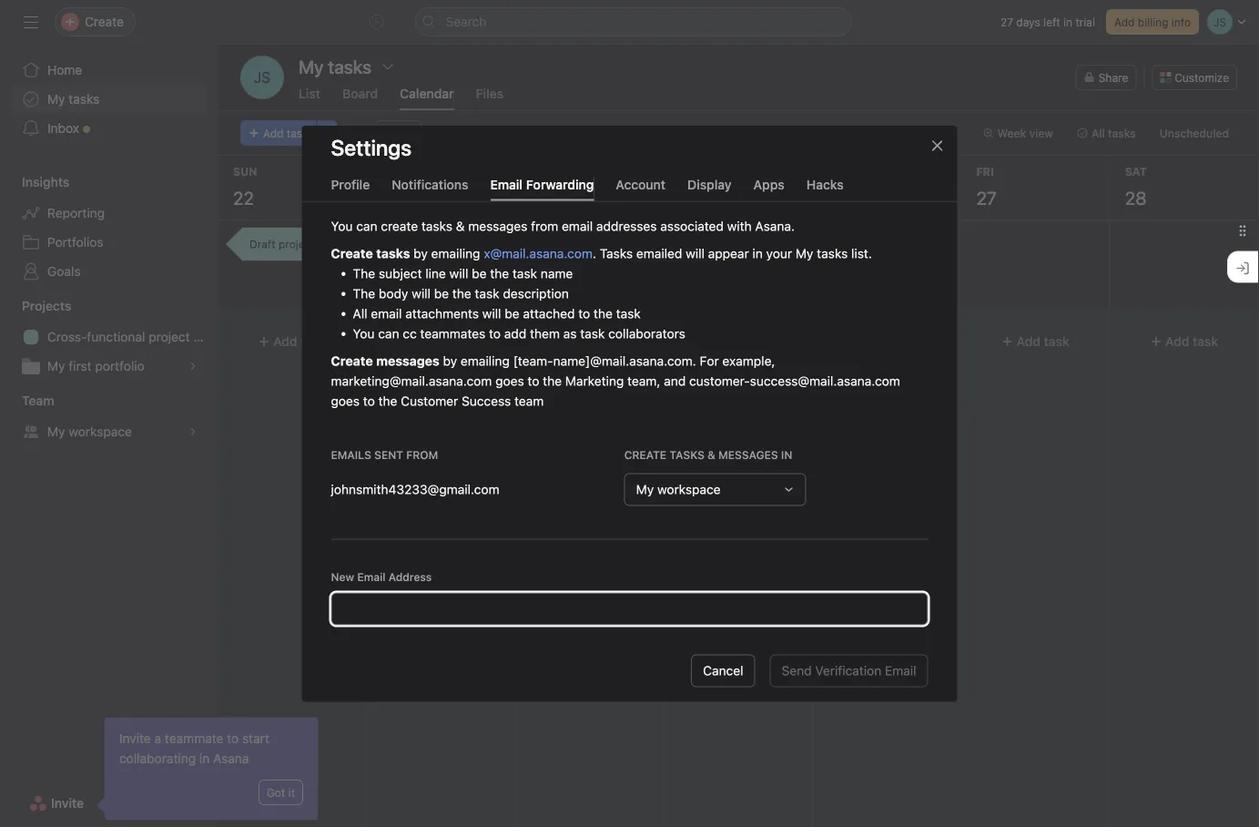 Task type: vqa. For each thing, say whether or not it's contained in the screenshot.
the bottommost Create
yes



Task type: locate. For each thing, give the bounding box(es) containing it.
create down the all
[[331, 353, 373, 368]]

0 vertical spatial &
[[456, 218, 465, 233]]

be right line
[[472, 266, 487, 281]]

goes
[[496, 373, 524, 388], [331, 393, 360, 408]]

1 horizontal spatial email
[[562, 218, 593, 233]]

days
[[1017, 15, 1041, 28]]

the
[[490, 266, 509, 281], [453, 286, 472, 301], [594, 306, 613, 321], [913, 373, 930, 385], [543, 373, 562, 388], [378, 393, 398, 408]]

1 horizontal spatial create
[[625, 448, 667, 461]]

brief
[[318, 238, 342, 250]]

board
[[342, 86, 378, 101]]

& up my workspace dropdown button
[[708, 448, 716, 461]]

2 vertical spatial be
[[505, 306, 520, 321]]

from
[[531, 218, 559, 233], [406, 448, 438, 461]]

1 horizontal spatial workspace
[[658, 482, 721, 497]]

next week image
[[464, 126, 479, 140]]

None text field
[[331, 592, 929, 625]]

list
[[299, 86, 321, 101]]

1 horizontal spatial from
[[531, 218, 559, 233]]

create down 23
[[381, 218, 418, 233]]

0 vertical spatial goes
[[496, 373, 524, 388]]

the left subject
[[353, 266, 375, 281]]

0 vertical spatial the
[[353, 266, 375, 281]]

collaborating
[[119, 751, 196, 766]]

my down create tasks & messages in
[[636, 482, 654, 497]]

1 vertical spatial create
[[331, 353, 373, 368]]

my for my workspace link
[[47, 424, 65, 439]]

0 horizontal spatial workspace
[[69, 424, 132, 439]]

in left your
[[753, 246, 763, 261]]

2 horizontal spatial email
[[885, 663, 917, 678]]

for
[[923, 385, 937, 398]]

0 vertical spatial emailing
[[431, 246, 480, 261]]

add task button
[[240, 120, 317, 146], [226, 325, 359, 358], [375, 325, 508, 358], [523, 325, 657, 358], [970, 325, 1103, 358], [1118, 325, 1252, 358]]

0 horizontal spatial by
[[414, 246, 428, 261]]

0 horizontal spatial invite
[[51, 796, 84, 811]]

0 vertical spatial you
[[331, 218, 353, 233]]

1 vertical spatial can
[[378, 326, 399, 341]]

create up the all
[[331, 246, 373, 261]]

27 left days
[[1001, 15, 1014, 28]]

tasks for my
[[69, 92, 100, 107]]

attached
[[523, 306, 575, 321]]

2 vertical spatial email
[[885, 663, 917, 678]]

from right sent
[[406, 448, 438, 461]]

by down teammates
[[443, 353, 457, 368]]

them
[[530, 326, 560, 341]]

my inside teams element
[[47, 424, 65, 439]]

list.
[[852, 246, 872, 261]]

tue
[[531, 165, 553, 178]]

workspace down create tasks & messages in
[[658, 482, 721, 497]]

0 vertical spatial workspace
[[69, 424, 132, 439]]

sent
[[375, 448, 403, 461]]

start
[[242, 731, 270, 746]]

your
[[767, 246, 793, 261]]

schedule
[[397, 274, 445, 287]]

my inside projects element
[[47, 358, 65, 373]]

my for my first portfolio "link"
[[47, 358, 65, 373]]

1 vertical spatial project
[[149, 329, 190, 344]]

1 vertical spatial &
[[708, 448, 716, 461]]

create messages
[[331, 353, 440, 368]]

the inside "2️⃣ second: find the layout that's right for you"
[[913, 373, 930, 385]]

cross-functional project plan link
[[11, 322, 218, 352]]

teammates
[[420, 326, 486, 341]]

1 horizontal spatial goes
[[496, 373, 524, 388]]

my left first
[[47, 358, 65, 373]]

email up . at the top left of page
[[562, 218, 593, 233]]

will down line
[[412, 286, 431, 301]]

1 vertical spatial emailing
[[461, 353, 510, 368]]

tasks down home on the left of the page
[[69, 92, 100, 107]]

emailing inside by emailing [team-name]@mail.asana.com. for example, marketing@mail.asana.com goes to the marketing team, and customer-success@mail.asana.com goes to the customer success team
[[461, 353, 510, 368]]

files
[[476, 86, 504, 101]]

tasks
[[600, 246, 633, 261]]

1 vertical spatial by
[[443, 353, 457, 368]]

1 vertical spatial you
[[353, 326, 375, 341]]

the right find
[[913, 373, 930, 385]]

new
[[331, 570, 354, 583]]

add
[[504, 326, 527, 341]]

1 horizontal spatial can
[[378, 326, 399, 341]]

0 horizontal spatial goes
[[331, 393, 360, 408]]

invite inside invite a teammate to start collaborating in asana got it
[[119, 731, 151, 746]]

1 horizontal spatial messages
[[468, 218, 528, 233]]

0 horizontal spatial email
[[371, 306, 402, 321]]

tasks up my workspace dropdown button
[[670, 448, 705, 461]]

messages up the x@mail.asana.com at the left of page
[[468, 218, 528, 233]]

email left tue 24
[[490, 176, 523, 192]]

team
[[515, 393, 544, 408]]

the up the all
[[353, 286, 375, 301]]

0 vertical spatial invite
[[119, 731, 151, 746]]

the down "[team-"
[[543, 373, 562, 388]]

tasks inside "link"
[[69, 92, 100, 107]]

can left cc
[[378, 326, 399, 341]]

1 vertical spatial invite
[[51, 796, 84, 811]]

sun 22
[[233, 165, 257, 208]]

0 horizontal spatial from
[[406, 448, 438, 461]]

to right attached at top left
[[579, 306, 590, 321]]

project
[[279, 238, 315, 250], [149, 329, 190, 344]]

by inside by emailing [team-name]@mail.asana.com. for example, marketing@mail.asana.com goes to the marketing team, and customer-success@mail.asana.com goes to the customer success team
[[443, 353, 457, 368]]

tasks up subject
[[376, 246, 410, 261]]

my down team
[[47, 424, 65, 439]]

0 vertical spatial be
[[472, 266, 487, 281]]

notifications
[[392, 176, 469, 192]]

the right kickoff at the left top
[[490, 266, 509, 281]]

fri 27
[[977, 165, 997, 208]]

be
[[472, 266, 487, 281], [434, 286, 449, 301], [505, 306, 520, 321]]

27
[[1001, 15, 1014, 28], [977, 187, 997, 208]]

be up attachments
[[434, 286, 449, 301]]

2 the from the top
[[353, 286, 375, 301]]

1 vertical spatial my workspace
[[636, 482, 721, 497]]

notifications button
[[392, 176, 469, 201]]

1 horizontal spatial my workspace
[[636, 482, 721, 497]]

got it button
[[259, 780, 303, 805]]

1 vertical spatial goes
[[331, 393, 360, 408]]

email forwarding button
[[490, 176, 594, 201]]

2 create from the top
[[331, 353, 373, 368]]

invite for invite a teammate to start collaborating in asana got it
[[119, 731, 151, 746]]

emailed
[[637, 246, 683, 261]]

by
[[414, 246, 428, 261], [443, 353, 457, 368]]

1 vertical spatial workspace
[[658, 482, 721, 497]]

27 down fri
[[977, 187, 997, 208]]

portfolios
[[47, 235, 104, 250]]

for
[[700, 353, 719, 368]]

my workspace down team
[[47, 424, 132, 439]]

by up line
[[414, 246, 428, 261]]

the down marketing@mail.asana.com
[[378, 393, 398, 408]]

1 vertical spatial create
[[625, 448, 667, 461]]

my up inbox
[[47, 92, 65, 107]]

will down meeting on the left top
[[483, 306, 501, 321]]

goes up the "team"
[[496, 373, 524, 388]]

customer-
[[690, 373, 750, 388]]

to left add
[[489, 326, 501, 341]]

tue 24
[[531, 165, 553, 208]]

invite inside button
[[51, 796, 84, 811]]

team
[[22, 393, 54, 408]]

october 2023
[[491, 122, 604, 143]]

& down notifications button
[[456, 218, 465, 233]]

0 vertical spatial create
[[381, 218, 418, 233]]

the up 'collaborators'
[[594, 306, 613, 321]]

inbox link
[[11, 114, 208, 143]]

asana.
[[756, 218, 795, 233]]

0 horizontal spatial messages
[[376, 353, 440, 368]]

be up add
[[505, 306, 520, 321]]

my inside global element
[[47, 92, 65, 107]]

emails sent from
[[331, 448, 438, 461]]

in down teammate
[[199, 751, 210, 766]]

from up the x@mail.asana.com at the left of page
[[531, 218, 559, 233]]

.
[[593, 246, 597, 261]]

calendar link
[[400, 86, 454, 110]]

0 vertical spatial my workspace
[[47, 424, 132, 439]]

project left "brief"
[[279, 238, 315, 250]]

1 horizontal spatial 27
[[1001, 15, 1014, 28]]

associated
[[661, 218, 724, 233]]

share button
[[1076, 65, 1137, 90]]

emailing up success
[[461, 353, 510, 368]]

find
[[888, 373, 910, 385]]

email right new at the bottom of the page
[[357, 570, 386, 583]]

1 horizontal spatial email
[[490, 176, 523, 192]]

will right line
[[450, 266, 469, 281]]

0 horizontal spatial &
[[456, 218, 465, 233]]

add billing info button
[[1107, 9, 1200, 35]]

email down body
[[371, 306, 402, 321]]

messages up my workspace dropdown button
[[719, 448, 778, 461]]

can down profile button
[[356, 218, 378, 233]]

x@mail.asana.com link
[[484, 246, 593, 261]]

project left plan
[[149, 329, 190, 344]]

workspace inside teams element
[[69, 424, 132, 439]]

email right the verification
[[885, 663, 917, 678]]

0 vertical spatial 27
[[1001, 15, 1014, 28]]

0 horizontal spatial create
[[381, 218, 418, 233]]

in up my workspace dropdown button
[[781, 448, 793, 461]]

plan
[[194, 329, 218, 344]]

workspace inside dropdown button
[[658, 482, 721, 497]]

draft project brief
[[250, 238, 342, 250]]

you
[[829, 398, 848, 411]]

messages
[[468, 218, 528, 233], [376, 353, 440, 368], [719, 448, 778, 461]]

1 vertical spatial messages
[[376, 353, 440, 368]]

1 vertical spatial email
[[371, 306, 402, 321]]

email inside create tasks by emailing x@mail.asana.com . tasks emailed will appear in your my tasks list. the subject line will be the task name the body will be the task description all email attachments will be attached to the task you can cc teammates to add them as task collaborators
[[371, 306, 402, 321]]

1 vertical spatial be
[[434, 286, 449, 301]]

0 vertical spatial project
[[279, 238, 315, 250]]

1 vertical spatial email
[[357, 570, 386, 583]]

example,
[[723, 353, 776, 368]]

0 vertical spatial email
[[562, 218, 593, 233]]

emailing up schedule kickoff meeting
[[431, 246, 480, 261]]

goes up emails
[[331, 393, 360, 408]]

1 horizontal spatial by
[[443, 353, 457, 368]]

1 horizontal spatial &
[[708, 448, 716, 461]]

create inside create tasks by emailing x@mail.asana.com . tasks emailed will appear in your my tasks list. the subject line will be the task name the body will be the task description all email attachments will be attached to the task you can cc teammates to add them as task collaborators
[[331, 246, 373, 261]]

0 vertical spatial create
[[331, 246, 373, 261]]

22
[[233, 187, 254, 208]]

teams element
[[0, 384, 219, 450]]

0 horizontal spatial my workspace
[[47, 424, 132, 439]]

billing
[[1138, 15, 1169, 28]]

1 vertical spatial the
[[353, 286, 375, 301]]

global element
[[0, 45, 219, 154]]

cc
[[403, 326, 417, 341]]

messages up marketing@mail.asana.com
[[376, 353, 440, 368]]

1 horizontal spatial project
[[279, 238, 315, 250]]

28
[[1126, 187, 1147, 208]]

forwarding
[[526, 176, 594, 192]]

display button
[[688, 176, 732, 201]]

0 vertical spatial messages
[[468, 218, 528, 233]]

0 horizontal spatial can
[[356, 218, 378, 233]]

2 horizontal spatial messages
[[719, 448, 778, 461]]

will down "associated"
[[686, 246, 705, 261]]

x@mail.asana.com
[[484, 246, 593, 261]]

1 create from the top
[[331, 246, 373, 261]]

my workspace button
[[625, 473, 807, 506]]

workspace
[[69, 424, 132, 439], [658, 482, 721, 497]]

my right your
[[796, 246, 814, 261]]

to up asana
[[227, 731, 239, 746]]

you up "brief"
[[331, 218, 353, 233]]

marketing
[[566, 373, 624, 388]]

you inside create tasks by emailing x@mail.asana.com . tasks emailed will appear in your my tasks list. the subject line will be the task name the body will be the task description all email attachments will be attached to the task you can cc teammates to add them as task collaborators
[[353, 326, 375, 341]]

1 vertical spatial from
[[406, 448, 438, 461]]

hide sidebar image
[[24, 15, 38, 29]]

create down team, on the top of the page
[[625, 448, 667, 461]]

workspace down my first portfolio
[[69, 424, 132, 439]]

0 vertical spatial by
[[414, 246, 428, 261]]

1 horizontal spatial invite
[[119, 731, 151, 746]]

close image
[[930, 138, 945, 153]]

display
[[688, 176, 732, 192]]

you down the all
[[353, 326, 375, 341]]

my workspace down create tasks & messages in
[[636, 482, 721, 497]]

insights
[[22, 174, 70, 189]]

0 horizontal spatial 27
[[977, 187, 997, 208]]



Task type: describe. For each thing, give the bounding box(es) containing it.
emails
[[331, 448, 372, 461]]

in inside invite a teammate to start collaborating in asana got it
[[199, 751, 210, 766]]

success
[[462, 393, 511, 408]]

account
[[616, 176, 666, 192]]

can inside create tasks by emailing x@mail.asana.com . tasks emailed will appear in your my tasks list. the subject line will be the task name the body will be the task description all email attachments will be attached to the task you can cc teammates to add them as task collaborators
[[378, 326, 399, 341]]

2 horizontal spatial be
[[505, 306, 520, 321]]

0 horizontal spatial project
[[149, 329, 190, 344]]

tasks down notifications button
[[422, 218, 453, 233]]

my workspace inside dropdown button
[[636, 482, 721, 497]]

0 vertical spatial from
[[531, 218, 559, 233]]

draft
[[250, 238, 276, 250]]

in inside create tasks by emailing x@mail.asana.com . tasks emailed will appear in your my tasks list. the subject line will be the task name the body will be the task description all email attachments will be attached to the task you can cc teammates to add them as task collaborators
[[753, 246, 763, 261]]

create for create tasks by emailing x@mail.asana.com . tasks emailed will appear in your my tasks list. the subject line will be the task name the body will be the task description all email attachments will be attached to the task you can cc teammates to add them as task collaborators
[[331, 246, 373, 261]]

to down create messages
[[363, 393, 375, 408]]

files link
[[476, 86, 504, 110]]

my workspace link
[[11, 417, 208, 446]]

trial
[[1076, 15, 1096, 28]]

0 vertical spatial can
[[356, 218, 378, 233]]

27 days left in trial
[[1001, 15, 1096, 28]]

subject
[[379, 266, 422, 281]]

calendar
[[400, 86, 454, 101]]

share
[[1099, 71, 1129, 84]]

in right left
[[1064, 15, 1073, 28]]

2 vertical spatial messages
[[719, 448, 778, 461]]

body
[[379, 286, 408, 301]]

apps
[[754, 176, 785, 192]]

line
[[426, 266, 446, 281]]

2️⃣ second: find the layout that's right for you
[[829, 373, 937, 411]]

invite button
[[17, 787, 96, 820]]

projects button
[[0, 297, 71, 315]]

invite a teammate to start collaborating in asana tooltip
[[99, 718, 318, 820]]

my for the my tasks "link"
[[47, 92, 65, 107]]

send
[[782, 663, 812, 678]]

profile
[[331, 176, 370, 192]]

home link
[[11, 56, 208, 85]]

my inside dropdown button
[[636, 482, 654, 497]]

reporting
[[47, 205, 105, 220]]

add inside button
[[1115, 15, 1135, 28]]

sun
[[233, 165, 257, 178]]

tasks for create
[[376, 246, 410, 261]]

to inside invite a teammate to start collaborating in asana got it
[[227, 731, 239, 746]]

it
[[288, 786, 295, 799]]

25
[[679, 187, 700, 208]]

thu
[[828, 165, 852, 178]]

sat
[[1126, 165, 1147, 178]]

24
[[531, 187, 552, 208]]

1 horizontal spatial be
[[472, 266, 487, 281]]

search button
[[415, 7, 852, 36]]

create for create messages
[[331, 353, 373, 368]]

inbox
[[47, 121, 79, 136]]

invite a teammate to start collaborating in asana got it
[[119, 731, 295, 799]]

asana
[[213, 751, 249, 766]]

info
[[1172, 15, 1191, 28]]

collaborators
[[609, 326, 686, 341]]

team button
[[0, 392, 54, 410]]

send verification email
[[782, 663, 917, 678]]

list link
[[299, 86, 321, 110]]

1 vertical spatial 27
[[977, 187, 997, 208]]

js button
[[240, 56, 284, 99]]

emailing inside create tasks by emailing x@mail.asana.com . tasks emailed will appear in your my tasks list. the subject line will be the task name the body will be the task description all email attachments will be attached to the task you can cc teammates to add them as task collaborators
[[431, 246, 480, 261]]

account button
[[616, 176, 666, 201]]

my tasks link
[[11, 85, 208, 114]]

apps button
[[754, 176, 785, 201]]

left
[[1044, 15, 1061, 28]]

1 the from the top
[[353, 266, 375, 281]]

right
[[896, 385, 920, 398]]

attachments
[[406, 306, 479, 321]]

projects element
[[0, 290, 219, 384]]

address
[[389, 570, 432, 583]]

new email address
[[331, 570, 432, 583]]

js
[[254, 69, 271, 86]]

cancel button
[[691, 654, 756, 687]]

insights button
[[0, 173, 70, 191]]

kickoff
[[448, 274, 483, 287]]

teammate
[[165, 731, 224, 746]]

meeting
[[486, 274, 528, 287]]

tasks for create
[[670, 448, 705, 461]]

insights element
[[0, 166, 219, 290]]

cross-
[[47, 329, 87, 344]]

tasks left list.
[[817, 246, 848, 261]]

create tasks & messages in
[[625, 448, 793, 461]]

as
[[564, 326, 577, 341]]

my tasks
[[299, 56, 372, 77]]

add billing info
[[1115, 15, 1191, 28]]

my workspace inside teams element
[[47, 424, 132, 439]]

my first portfolio
[[47, 358, 145, 373]]

name]@mail.asana.com.
[[553, 353, 697, 368]]

to down "[team-"
[[528, 373, 540, 388]]

johnsmith43233@gmail.com
[[331, 482, 500, 497]]

all
[[353, 306, 368, 321]]

my inside create tasks by emailing x@mail.asana.com . tasks emailed will appear in your my tasks list. the subject line will be the task name the body will be the task description all email attachments will be attached to the task you can cc teammates to add them as task collaborators
[[796, 246, 814, 261]]

reporting link
[[11, 199, 208, 228]]

goals
[[47, 264, 81, 279]]

customer
[[401, 393, 458, 408]]

and
[[664, 373, 686, 388]]

by inside create tasks by emailing x@mail.asana.com . tasks emailed will appear in your my tasks list. the subject line will be the task name the body will be the task description all email attachments will be attached to the task you can cc teammates to add them as task collaborators
[[414, 246, 428, 261]]

invite for invite
[[51, 796, 84, 811]]

the up attachments
[[453, 286, 472, 301]]

board link
[[342, 86, 378, 110]]

0 vertical spatial email
[[490, 176, 523, 192]]

2023
[[561, 122, 604, 143]]

layout
[[829, 385, 860, 398]]

cross-functional project plan
[[47, 329, 218, 344]]

you can create tasks & messages from email addresses associated with asana.
[[331, 218, 795, 233]]

functional
[[87, 329, 145, 344]]

search list box
[[415, 7, 852, 36]]

today
[[383, 127, 414, 139]]

my tasks
[[47, 92, 100, 107]]

0 horizontal spatial be
[[434, 286, 449, 301]]

previous week image
[[435, 126, 449, 140]]

email forwarding
[[490, 176, 594, 192]]

0 horizontal spatial email
[[357, 570, 386, 583]]

home
[[47, 62, 82, 77]]

today button
[[375, 120, 422, 146]]

2️⃣
[[829, 373, 840, 385]]

verification
[[816, 663, 882, 678]]



